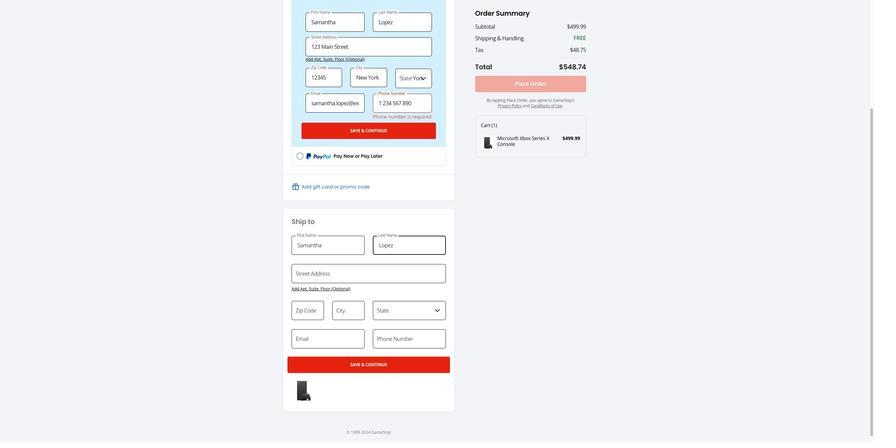 Task type: vqa. For each thing, say whether or not it's contained in the screenshot.
phone field
yes



Task type: describe. For each thing, give the bounding box(es) containing it.
gift card image
[[292, 183, 300, 191]]

1 vertical spatial microsoft xbox series x console image
[[292, 379, 316, 403]]

0 vertical spatial microsoft xbox series x console image
[[481, 136, 496, 150]]



Task type: locate. For each thing, give the bounding box(es) containing it.
tab list
[[292, 0, 446, 166]]

None email field
[[306, 94, 365, 113], [292, 330, 365, 349], [306, 94, 365, 113], [292, 330, 365, 349]]

None telephone field
[[373, 94, 432, 113], [373, 330, 446, 349], [373, 94, 432, 113], [373, 330, 446, 349]]

0 horizontal spatial microsoft xbox series x console image
[[292, 379, 316, 403]]

None text field
[[306, 12, 365, 32], [373, 12, 432, 32], [306, 68, 342, 87], [351, 68, 387, 87], [373, 236, 446, 255], [332, 301, 365, 320], [306, 12, 365, 32], [373, 12, 432, 32], [306, 68, 342, 87], [351, 68, 387, 87], [373, 236, 446, 255], [332, 301, 365, 320]]

microsoft xbox series x console image
[[481, 136, 496, 150], [292, 379, 316, 403]]

1 horizontal spatial microsoft xbox series x console image
[[481, 136, 496, 150]]

None text field
[[306, 37, 432, 56], [292, 236, 365, 255], [292, 264, 446, 283], [292, 301, 324, 320], [306, 37, 432, 56], [292, 236, 365, 255], [292, 264, 446, 283], [292, 301, 324, 320]]



